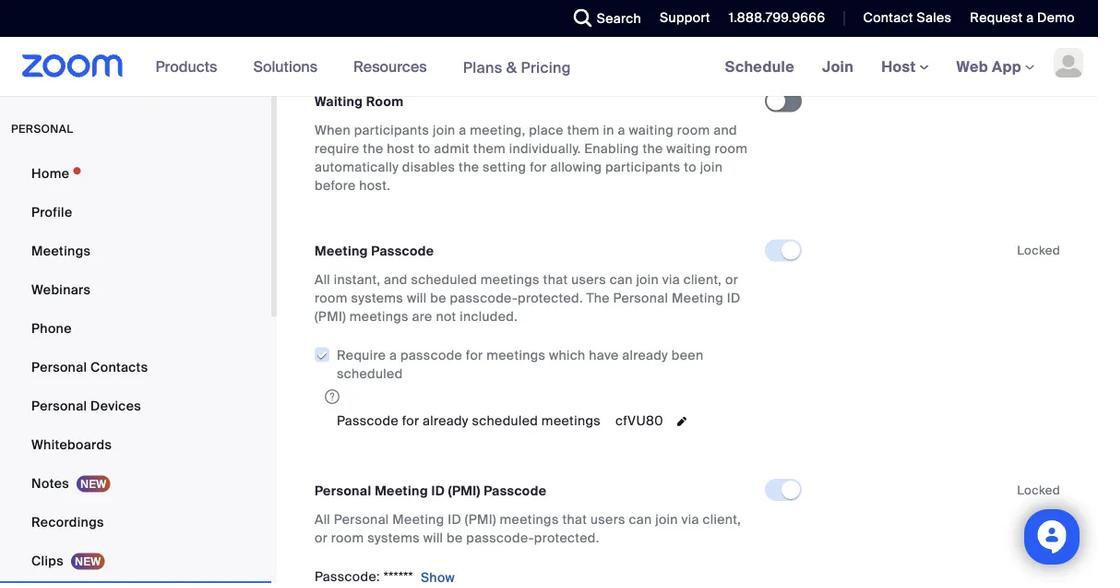 Task type: vqa. For each thing, say whether or not it's contained in the screenshot.
Individual
no



Task type: locate. For each thing, give the bounding box(es) containing it.
contact
[[863, 9, 914, 26]]

0 horizontal spatial participants
[[354, 122, 429, 139]]

0 vertical spatial to
[[418, 140, 431, 157]]

passcode up instant, on the left top of the page
[[371, 243, 434, 260]]

0 vertical spatial protected.
[[518, 290, 583, 307]]

1 horizontal spatial for
[[466, 346, 483, 364]]

1 vertical spatial users
[[591, 511, 626, 528]]

clips link
[[0, 543, 271, 580]]

2 vertical spatial (pmi)
[[465, 511, 496, 528]]

search button
[[560, 0, 646, 37]]

the right enabling
[[643, 140, 663, 157]]

1 vertical spatial locked
[[1017, 482, 1060, 498]]

personal menu menu
[[0, 155, 271, 583]]

a left demo
[[1026, 9, 1034, 26]]

a right require
[[389, 346, 397, 364]]

waiting right enabling
[[667, 140, 711, 157]]

2 vertical spatial id
[[448, 511, 462, 528]]

client,
[[684, 271, 722, 288], [703, 511, 741, 528]]

1 horizontal spatial them
[[567, 122, 600, 139]]

a up admit
[[459, 122, 467, 139]]

0 horizontal spatial be
[[430, 290, 446, 307]]

individually.
[[509, 140, 581, 157]]

scheduled inside all instant, and scheduled meetings that users can join via client, or room systems will be passcode-protected. the personal meeting id (pmi) meetings are not included.
[[411, 271, 477, 288]]

will inside the all personal meeting id (pmi) meetings that users can join via client, or room systems will be passcode-protected.
[[423, 529, 443, 547]]

or
[[725, 271, 738, 288], [315, 529, 328, 547]]

passcode for already scheduled meetings
[[337, 412, 601, 429]]

1 vertical spatial scheduled
[[337, 365, 403, 382]]

and
[[714, 122, 737, 139], [384, 271, 408, 288]]

host
[[387, 140, 415, 157]]

resources
[[354, 57, 427, 76]]

banner
[[0, 37, 1098, 97]]

require
[[315, 140, 360, 157]]

via inside the all personal meeting id (pmi) meetings that users can join via client, or room systems will be passcode-protected.
[[682, 511, 699, 528]]

0 vertical spatial for
[[530, 159, 547, 176]]

that
[[543, 271, 568, 288], [562, 511, 587, 528]]

meetings
[[481, 271, 540, 288], [350, 308, 409, 325], [487, 346, 546, 364], [542, 412, 601, 429], [500, 511, 559, 528]]

participants up host
[[354, 122, 429, 139]]

personal for personal meeting id (pmi) passcode
[[315, 482, 372, 499]]

edit password for meetings which have already been scheduled image
[[671, 412, 693, 431]]

whiteboards link
[[0, 426, 271, 463]]

0 vertical spatial can
[[610, 271, 633, 288]]

meetings inside require a passcode for meetings which have already been scheduled
[[487, 346, 546, 364]]

&
[[506, 57, 517, 77]]

1 horizontal spatial already
[[622, 346, 668, 364]]

zoom logo image
[[22, 54, 123, 78]]

1 vertical spatial client,
[[703, 511, 741, 528]]

1 horizontal spatial or
[[725, 271, 738, 288]]

meeting passcode
[[315, 243, 434, 260]]

2 horizontal spatial the
[[643, 140, 663, 157]]

already right have
[[622, 346, 668, 364]]

meeting
[[315, 243, 368, 260], [672, 290, 724, 307], [375, 482, 428, 499], [393, 511, 444, 528]]

1 vertical spatial all
[[315, 511, 331, 528]]

passcode
[[371, 243, 434, 260], [337, 412, 399, 429], [484, 482, 547, 499]]

and down schedule link
[[714, 122, 737, 139]]

(pmi) down personal meeting id (pmi) passcode
[[465, 511, 496, 528]]

0 vertical spatial users
[[571, 271, 606, 288]]

will up are
[[407, 290, 427, 307]]

systems down instant, on the left top of the page
[[351, 290, 403, 307]]

plans & pricing link
[[463, 57, 571, 77], [463, 57, 571, 77]]

1 vertical spatial or
[[315, 529, 328, 547]]

sales
[[917, 9, 952, 26]]

scheduled up not
[[411, 271, 477, 288]]

them left in
[[567, 122, 600, 139]]

all inside the all personal meeting id (pmi) meetings that users can join via client, or room systems will be passcode-protected.
[[315, 511, 331, 528]]

users inside the all personal meeting id (pmi) meetings that users can join via client, or room systems will be passcode-protected.
[[591, 511, 626, 528]]

1 vertical spatial participants
[[605, 159, 681, 176]]

and inside all instant, and scheduled meetings that users can join via client, or room systems will be passcode-protected. the personal meeting id (pmi) meetings are not included.
[[384, 271, 408, 288]]

1 horizontal spatial to
[[684, 159, 697, 176]]

the up automatically
[[363, 140, 384, 157]]

systems inside all instant, and scheduled meetings that users can join via client, or room systems will be passcode-protected. the personal meeting id (pmi) meetings are not included.
[[351, 290, 403, 307]]

join inside the all personal meeting id (pmi) meetings that users can join via client, or room systems will be passcode-protected.
[[655, 511, 678, 528]]

0 vertical spatial passcode-
[[450, 290, 518, 307]]

meeting inside all instant, and scheduled meetings that users can join via client, or room systems will be passcode-protected. the personal meeting id (pmi) meetings are not included.
[[672, 290, 724, 307]]

0 vertical spatial id
[[727, 290, 741, 307]]

1 horizontal spatial the
[[459, 159, 479, 176]]

for
[[530, 159, 547, 176], [466, 346, 483, 364], [402, 412, 419, 429]]

0 horizontal spatial already
[[423, 412, 469, 429]]

id inside all instant, and scheduled meetings that users can join via client, or room systems will be passcode-protected. the personal meeting id (pmi) meetings are not included.
[[727, 290, 741, 307]]

for down included.
[[466, 346, 483, 364]]

passcode down learn more about require a passcode for meetings which have already been scheduled icon at the bottom left of page
[[337, 412, 399, 429]]

contact sales link
[[850, 0, 957, 37], [863, 9, 952, 26]]

disables
[[402, 159, 455, 176]]

for inside require a passcode for meetings which have already been scheduled
[[466, 346, 483, 364]]

personal devices
[[31, 397, 141, 414]]

2 all from the top
[[315, 511, 331, 528]]

require
[[337, 346, 386, 364]]

2 vertical spatial scheduled
[[472, 412, 538, 429]]

them down meeting,
[[473, 140, 506, 157]]

allowing
[[551, 159, 602, 176]]

be up not
[[430, 290, 446, 307]]

0 vertical spatial waiting
[[629, 122, 674, 139]]

personal contacts
[[31, 359, 148, 376]]

1 locked from the top
[[1017, 243, 1060, 258]]

1 vertical spatial be
[[447, 529, 463, 547]]

enabling
[[585, 140, 639, 157]]

1 vertical spatial protected.
[[534, 529, 600, 547]]

systems down personal meeting id (pmi) passcode
[[368, 529, 420, 547]]

1 vertical spatial waiting
[[667, 140, 711, 157]]

room
[[677, 122, 710, 139], [715, 140, 748, 157], [315, 290, 348, 307], [331, 529, 364, 547]]

0 vertical spatial or
[[725, 271, 738, 288]]

host button
[[882, 57, 929, 76]]

for down individually.
[[530, 159, 547, 176]]

all for all personal meeting id (pmi) meetings that users can join via client, or room systems will be passcode-protected.
[[315, 511, 331, 528]]

protected.
[[518, 290, 583, 307], [534, 529, 600, 547]]

1 vertical spatial via
[[682, 511, 699, 528]]

1 all from the top
[[315, 271, 331, 288]]

all
[[315, 271, 331, 288], [315, 511, 331, 528]]

passcode up the all personal meeting id (pmi) meetings that users can join via client, or room systems will be passcode-protected.
[[484, 482, 547, 499]]

room inside all instant, and scheduled meetings that users can join via client, or room systems will be passcode-protected. the personal meeting id (pmi) meetings are not included.
[[315, 290, 348, 307]]

0 vertical spatial via
[[662, 271, 680, 288]]

2 horizontal spatial id
[[727, 290, 741, 307]]

0 horizontal spatial id
[[431, 482, 445, 499]]

1 horizontal spatial id
[[448, 511, 462, 528]]

locked
[[1017, 243, 1060, 258], [1017, 482, 1060, 498]]

2 vertical spatial for
[[402, 412, 419, 429]]

0 vertical spatial be
[[430, 290, 446, 307]]

0 vertical spatial already
[[622, 346, 668, 364]]

notes link
[[0, 465, 271, 502]]

1 vertical spatial passcode
[[337, 412, 399, 429]]

when participants join a meeting, place them in a waiting room and require the host to admit them individually. enabling the waiting room automatically disables the setting for allowing participants to join before host.
[[315, 122, 748, 194]]

0 vertical spatial scheduled
[[411, 271, 477, 288]]

participants
[[354, 122, 429, 139], [605, 159, 681, 176]]

waiting right in
[[629, 122, 674, 139]]

search
[[597, 10, 642, 27]]

1 vertical spatial can
[[629, 511, 652, 528]]

schedule
[[725, 57, 795, 76]]

personal inside all instant, and scheduled meetings that users can join via client, or room systems will be passcode-protected. the personal meeting id (pmi) meetings are not included.
[[613, 290, 668, 307]]

will inside all instant, and scheduled meetings that users can join via client, or room systems will be passcode-protected. the personal meeting id (pmi) meetings are not included.
[[407, 290, 427, 307]]

0 vertical spatial client,
[[684, 271, 722, 288]]

personal meeting id (pmi) passcode
[[315, 482, 547, 499]]

0 vertical spatial them
[[567, 122, 600, 139]]

1.888.799.9666 button
[[715, 0, 830, 37], [729, 9, 826, 26]]

0 horizontal spatial them
[[473, 140, 506, 157]]

1 vertical spatial will
[[423, 529, 443, 547]]

webinars
[[31, 281, 91, 298]]

meetings navigation
[[711, 37, 1098, 97]]

automatically
[[315, 159, 399, 176]]

1 vertical spatial them
[[473, 140, 506, 157]]

for inside when participants join a meeting, place them in a waiting room and require the host to admit them individually. enabling the waiting room automatically disables the setting for allowing participants to join before host.
[[530, 159, 547, 176]]

join inside all instant, and scheduled meetings that users can join via client, or room systems will be passcode-protected. the personal meeting id (pmi) meetings are not included.
[[636, 271, 659, 288]]

will down personal meeting id (pmi) passcode
[[423, 529, 443, 547]]

all for all instant, and scheduled meetings that users can join via client, or room systems will be passcode-protected. the personal meeting id (pmi) meetings are not included.
[[315, 271, 331, 288]]

scheduled down require a passcode for meetings which have already been scheduled application
[[472, 412, 538, 429]]

2 horizontal spatial for
[[530, 159, 547, 176]]

0 horizontal spatial via
[[662, 271, 680, 288]]

1 horizontal spatial participants
[[605, 159, 681, 176]]

(pmi) inside the all personal meeting id (pmi) meetings that users can join via client, or room systems will be passcode-protected.
[[465, 511, 496, 528]]

meetings for passcode
[[487, 346, 546, 364]]

participants down enabling
[[605, 159, 681, 176]]

0 vertical spatial locked
[[1017, 243, 1060, 258]]

passcode- inside all instant, and scheduled meetings that users can join via client, or room systems will be passcode-protected. the personal meeting id (pmi) meetings are not included.
[[450, 290, 518, 307]]

(pmi)
[[315, 308, 346, 325], [448, 482, 481, 499], [465, 511, 496, 528]]

1 vertical spatial passcode-
[[466, 529, 534, 547]]

a right in
[[618, 122, 626, 139]]

all instant, and scheduled meetings that users can join via client, or room systems will be passcode-protected. the personal meeting id (pmi) meetings are not included.
[[315, 271, 741, 325]]

0 vertical spatial (pmi)
[[315, 308, 346, 325]]

when
[[315, 122, 351, 139]]

the down admit
[[459, 159, 479, 176]]

0 horizontal spatial to
[[418, 140, 431, 157]]

0 vertical spatial that
[[543, 271, 568, 288]]

passcode- down personal meeting id (pmi) passcode
[[466, 529, 534, 547]]

1 vertical spatial that
[[562, 511, 587, 528]]

require a passcode for meetings which have already been scheduled application
[[314, 341, 765, 407]]

1 vertical spatial for
[[466, 346, 483, 364]]

1 vertical spatial id
[[431, 482, 445, 499]]

1 vertical spatial already
[[423, 412, 469, 429]]

2 locked from the top
[[1017, 482, 1060, 498]]

client, inside all instant, and scheduled meetings that users can join via client, or room systems will be passcode-protected. the personal meeting id (pmi) meetings are not included.
[[684, 271, 722, 288]]

for down passcode
[[402, 412, 419, 429]]

personal for personal contacts
[[31, 359, 87, 376]]

1 vertical spatial systems
[[368, 529, 420, 547]]

be down personal meeting id (pmi) passcode
[[447, 529, 463, 547]]

0 horizontal spatial and
[[384, 271, 408, 288]]

and down meeting passcode
[[384, 271, 408, 288]]

the
[[587, 290, 610, 307]]

a
[[1026, 9, 1034, 26], [459, 122, 467, 139], [618, 122, 626, 139], [389, 346, 397, 364]]

been
[[672, 346, 704, 364]]

1 vertical spatial and
[[384, 271, 408, 288]]

waiting
[[315, 93, 363, 110]]

0 vertical spatial systems
[[351, 290, 403, 307]]

support link
[[646, 0, 715, 37], [660, 9, 710, 26]]

passcode- up included.
[[450, 290, 518, 307]]

meetings link
[[0, 233, 271, 270]]

all inside all instant, and scheduled meetings that users can join via client, or room systems will be passcode-protected. the personal meeting id (pmi) meetings are not included.
[[315, 271, 331, 288]]

systems inside the all personal meeting id (pmi) meetings that users can join via client, or room systems will be passcode-protected.
[[368, 529, 420, 547]]

1 horizontal spatial and
[[714, 122, 737, 139]]

0 vertical spatial will
[[407, 290, 427, 307]]

before
[[315, 177, 356, 194]]

personal
[[613, 290, 668, 307], [31, 359, 87, 376], [31, 397, 87, 414], [315, 482, 372, 499], [334, 511, 389, 528]]

meetings for and
[[481, 271, 540, 288]]

already down passcode
[[423, 412, 469, 429]]

scheduled down require
[[337, 365, 403, 382]]

the
[[363, 140, 384, 157], [643, 140, 663, 157], [459, 159, 479, 176]]

1 horizontal spatial via
[[682, 511, 699, 528]]

or inside all instant, and scheduled meetings that users can join via client, or room systems will be passcode-protected. the personal meeting id (pmi) meetings are not included.
[[725, 271, 738, 288]]

(pmi) down passcode for already scheduled meetings
[[448, 482, 481, 499]]

personal
[[11, 122, 73, 136]]

1 vertical spatial (pmi)
[[448, 482, 481, 499]]

0 vertical spatial and
[[714, 122, 737, 139]]

plans & pricing
[[463, 57, 571, 77]]

users
[[571, 271, 606, 288], [591, 511, 626, 528]]

to
[[418, 140, 431, 157], [684, 159, 697, 176]]

via
[[662, 271, 680, 288], [682, 511, 699, 528]]

them
[[567, 122, 600, 139], [473, 140, 506, 157]]

profile picture image
[[1054, 48, 1084, 78]]

1 horizontal spatial be
[[447, 529, 463, 547]]

will
[[407, 290, 427, 307], [423, 529, 443, 547]]

0 horizontal spatial or
[[315, 529, 328, 547]]

(pmi) down instant, on the left top of the page
[[315, 308, 346, 325]]

locked for all personal meeting id (pmi) meetings that users can join via client, or room systems will be passcode-protected.
[[1017, 482, 1060, 498]]

passcode-
[[450, 290, 518, 307], [466, 529, 534, 547]]

be
[[430, 290, 446, 307], [447, 529, 463, 547]]

0 vertical spatial all
[[315, 271, 331, 288]]

host
[[882, 57, 920, 76]]



Task type: describe. For each thing, give the bounding box(es) containing it.
passcode
[[401, 346, 463, 364]]

2 vertical spatial passcode
[[484, 482, 547, 499]]

whiteboards
[[31, 436, 112, 453]]

or inside the all personal meeting id (pmi) meetings that users can join via client, or room systems will be passcode-protected.
[[315, 529, 328, 547]]

passcode- inside the all personal meeting id (pmi) meetings that users can join via client, or room systems will be passcode-protected.
[[466, 529, 534, 547]]

home
[[31, 165, 69, 182]]

0 vertical spatial passcode
[[371, 243, 434, 260]]

schedule link
[[711, 37, 809, 96]]

devices
[[90, 397, 141, 414]]

personal for personal devices
[[31, 397, 87, 414]]

0 horizontal spatial the
[[363, 140, 384, 157]]

protected. inside the all personal meeting id (pmi) meetings that users can join via client, or room systems will be passcode-protected.
[[534, 529, 600, 547]]

learn more about require a passcode for meetings which have already been scheduled image
[[319, 388, 345, 405]]

meetings for already
[[542, 412, 601, 429]]

plans
[[463, 57, 503, 77]]

personal devices link
[[0, 388, 271, 425]]

profile
[[31, 204, 72, 221]]

in
[[603, 122, 614, 139]]

banner containing products
[[0, 37, 1098, 97]]

products
[[156, 57, 217, 76]]

join
[[822, 57, 854, 76]]

protected. inside all instant, and scheduled meetings that users can join via client, or room systems will be passcode-protected. the personal meeting id (pmi) meetings are not included.
[[518, 290, 583, 307]]

phone
[[31, 320, 72, 337]]

a inside require a passcode for meetings which have already been scheduled
[[389, 346, 397, 364]]

locked for all instant, and scheduled meetings that users can join via client, or room systems will be passcode-protected. the personal meeting id (pmi) meetings are not included.
[[1017, 243, 1060, 258]]

client, inside the all personal meeting id (pmi) meetings that users can join via client, or room systems will be passcode-protected.
[[703, 511, 741, 528]]

have
[[589, 346, 619, 364]]

personal contacts link
[[0, 349, 271, 386]]

demo
[[1038, 9, 1075, 26]]

clips
[[31, 552, 64, 569]]

place
[[529, 122, 564, 139]]

admit
[[434, 140, 470, 157]]

scheduled for and
[[411, 271, 477, 288]]

id inside the all personal meeting id (pmi) meetings that users can join via client, or room systems will be passcode-protected.
[[448, 511, 462, 528]]

meetings
[[31, 242, 91, 259]]

scheduled inside require a passcode for meetings which have already been scheduled
[[337, 365, 403, 382]]

are
[[412, 308, 433, 325]]

1 vertical spatial to
[[684, 159, 697, 176]]

home link
[[0, 155, 271, 192]]

products button
[[156, 37, 226, 96]]

phone link
[[0, 310, 271, 347]]

can inside the all personal meeting id (pmi) meetings that users can join via client, or room systems will be passcode-protected.
[[629, 511, 652, 528]]

be inside the all personal meeting id (pmi) meetings that users can join via client, or room systems will be passcode-protected.
[[447, 529, 463, 547]]

recordings link
[[0, 504, 271, 541]]

meetings inside the all personal meeting id (pmi) meetings that users can join via client, or room systems will be passcode-protected.
[[500, 511, 559, 528]]

join link
[[809, 37, 868, 96]]

notes
[[31, 475, 69, 492]]

webinars link
[[0, 271, 271, 308]]

solutions button
[[253, 37, 326, 96]]

web
[[957, 57, 988, 76]]

(pmi) inside all instant, and scheduled meetings that users can join via client, or room systems will be passcode-protected. the personal meeting id (pmi) meetings are not included.
[[315, 308, 346, 325]]

be inside all instant, and scheduled meetings that users can join via client, or room systems will be passcode-protected. the personal meeting id (pmi) meetings are not included.
[[430, 290, 446, 307]]

app
[[992, 57, 1022, 76]]

that inside the all personal meeting id (pmi) meetings that users can join via client, or room systems will be passcode-protected.
[[562, 511, 587, 528]]

1.888.799.9666
[[729, 9, 826, 26]]

profile link
[[0, 194, 271, 231]]

recordings
[[31, 514, 104, 531]]

request a demo
[[970, 9, 1075, 26]]

via inside all instant, and scheduled meetings that users can join via client, or room systems will be passcode-protected. the personal meeting id (pmi) meetings are not included.
[[662, 271, 680, 288]]

meeting,
[[470, 122, 526, 139]]

require a passcode for meetings which have already been scheduled
[[337, 346, 704, 382]]

setting
[[483, 159, 526, 176]]

waiting room
[[315, 93, 404, 110]]

room
[[366, 93, 404, 110]]

contact sales
[[863, 9, 952, 26]]

which
[[549, 346, 586, 364]]

web app button
[[957, 57, 1035, 76]]

cfvu80
[[616, 412, 664, 429]]

contacts
[[90, 359, 148, 376]]

product information navigation
[[142, 37, 585, 97]]

web app
[[957, 57, 1022, 76]]

instant,
[[334, 271, 381, 288]]

request
[[970, 9, 1023, 26]]

support
[[660, 9, 710, 26]]

0 horizontal spatial for
[[402, 412, 419, 429]]

room inside the all personal meeting id (pmi) meetings that users can join via client, or room systems will be passcode-protected.
[[331, 529, 364, 547]]

can inside all instant, and scheduled meetings that users can join via client, or room systems will be passcode-protected. the personal meeting id (pmi) meetings are not included.
[[610, 271, 633, 288]]

included.
[[460, 308, 518, 325]]

not
[[436, 308, 456, 325]]

already inside require a passcode for meetings which have already been scheduled
[[622, 346, 668, 364]]

pricing
[[521, 57, 571, 77]]

0 vertical spatial participants
[[354, 122, 429, 139]]

host.
[[359, 177, 391, 194]]

users inside all instant, and scheduled meetings that users can join via client, or room systems will be passcode-protected. the personal meeting id (pmi) meetings are not included.
[[571, 271, 606, 288]]

and inside when participants join a meeting, place them in a waiting room and require the host to admit them individually. enabling the waiting room automatically disables the setting for allowing participants to join before host.
[[714, 122, 737, 139]]

solutions
[[253, 57, 318, 76]]

scheduled for already
[[472, 412, 538, 429]]

all personal meeting id (pmi) meetings that users can join via client, or room systems will be passcode-protected.
[[315, 511, 741, 547]]

resources button
[[354, 37, 435, 96]]

that inside all instant, and scheduled meetings that users can join via client, or room systems will be passcode-protected. the personal meeting id (pmi) meetings are not included.
[[543, 271, 568, 288]]

personal inside the all personal meeting id (pmi) meetings that users can join via client, or room systems will be passcode-protected.
[[334, 511, 389, 528]]

meeting inside the all personal meeting id (pmi) meetings that users can join via client, or room systems will be passcode-protected.
[[393, 511, 444, 528]]



